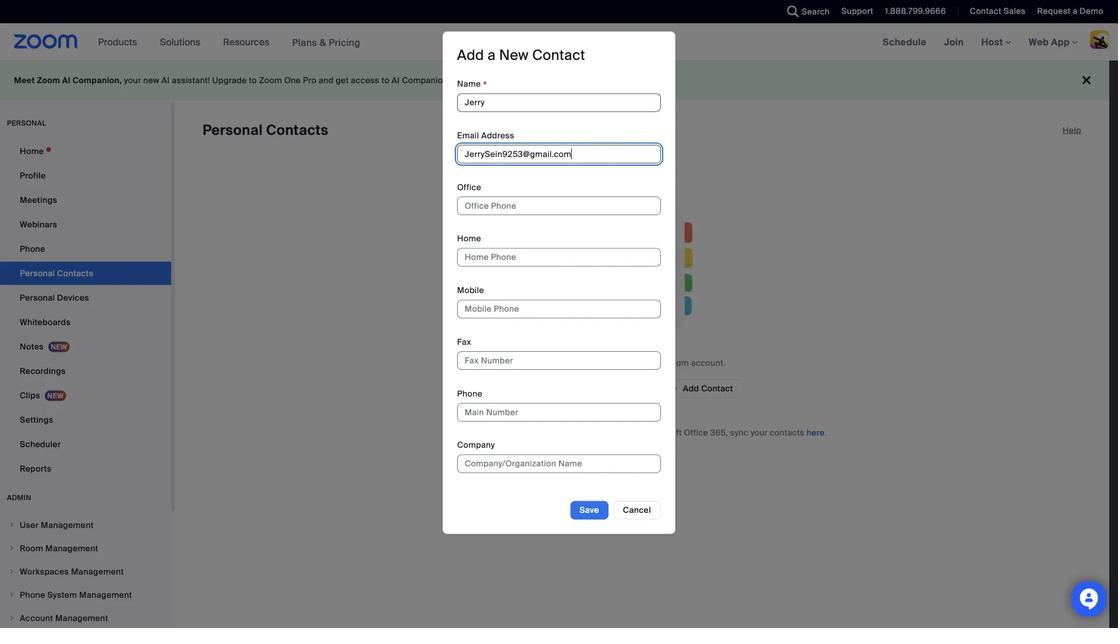 Task type: locate. For each thing, give the bounding box(es) containing it.
support link
[[833, 0, 876, 23], [841, 6, 873, 17]]

1 horizontal spatial home
[[457, 234, 481, 244]]

0 vertical spatial phone
[[20, 244, 45, 254]]

1 horizontal spatial microsoft
[[644, 428, 682, 438]]

no
[[558, 358, 570, 369]]

2 vertical spatial contact
[[701, 383, 733, 394]]

admin
[[7, 494, 31, 503]]

add contact button
[[660, 380, 743, 398]]

google
[[472, 428, 501, 438]]

to
[[249, 75, 257, 86], [382, 75, 390, 86], [637, 358, 644, 369]]

your for to
[[647, 358, 664, 369]]

1 horizontal spatial office
[[684, 428, 708, 438]]

to right 'upgrade' on the left of the page
[[249, 75, 257, 86]]

2 horizontal spatial ai
[[392, 75, 400, 86]]

1 vertical spatial and
[[627, 428, 642, 438]]

2 horizontal spatial contact
[[970, 6, 1001, 17]]

add inside button
[[683, 383, 699, 394]]

ai
[[62, 75, 70, 86], [161, 75, 170, 86], [392, 75, 400, 86]]

home up mobile
[[457, 234, 481, 244]]

personal inside menu
[[20, 293, 55, 303]]

personal devices link
[[0, 287, 171, 310]]

a for add
[[488, 46, 496, 64]]

companion
[[402, 75, 448, 86]]

Company text field
[[457, 455, 661, 474]]

ai left companion
[[392, 75, 400, 86]]

microsoft down add icon
[[644, 428, 682, 438]]

contact sales link up join
[[961, 0, 1029, 23]]

home inside "personal menu" menu
[[20, 146, 44, 157]]

product information navigation
[[89, 23, 369, 61]]

zoom right meet
[[37, 75, 60, 86]]

1 vertical spatial contacts
[[770, 428, 805, 438]]

contact sales link up meetings navigation
[[970, 6, 1026, 17]]

and
[[319, 75, 334, 86], [627, 428, 642, 438]]

contact inside button
[[701, 383, 733, 394]]

to right access
[[382, 75, 390, 86]]

365,
[[710, 428, 728, 438]]

1 horizontal spatial ai
[[161, 75, 170, 86]]

0 vertical spatial personal
[[203, 121, 263, 139]]

First and Last Name text field
[[457, 93, 661, 112]]

add inside dialog
[[457, 46, 484, 64]]

add for add a new contact
[[457, 46, 484, 64]]

contacts left here
[[770, 428, 805, 438]]

add for add contact
[[683, 383, 699, 394]]

and right exchange,
[[627, 428, 642, 438]]

name
[[457, 79, 481, 89]]

home inside add a new contact dialog
[[457, 234, 481, 244]]

1 vertical spatial a
[[488, 46, 496, 64]]

1 horizontal spatial a
[[1073, 6, 1078, 17]]

1 ai from the left
[[62, 75, 70, 86]]

at
[[450, 75, 458, 86]]

access
[[351, 75, 379, 86]]

contact up cost.
[[532, 46, 585, 64]]

0 horizontal spatial ai
[[62, 75, 70, 86]]

1 horizontal spatial add
[[683, 383, 699, 394]]

zoom up add icon
[[666, 358, 689, 369]]

0 horizontal spatial your
[[124, 75, 141, 86]]

recordings
[[20, 366, 66, 377]]

add a new contact
[[457, 46, 585, 64]]

2 horizontal spatial to
[[637, 358, 644, 369]]

your right the sync at the right bottom of the page
[[751, 428, 768, 438]]

office inside add a new contact dialog
[[457, 182, 481, 193]]

a inside dialog
[[488, 46, 496, 64]]

help link
[[1063, 121, 1081, 140]]

calendar,
[[504, 428, 541, 438]]

profile
[[20, 170, 46, 181]]

0 vertical spatial and
[[319, 75, 334, 86]]

1 vertical spatial home
[[457, 234, 481, 244]]

0 vertical spatial home
[[20, 146, 44, 157]]

home link
[[0, 140, 171, 163]]

2 vertical spatial your
[[751, 428, 768, 438]]

0 vertical spatial contacts
[[572, 358, 607, 369]]

banner
[[0, 23, 1118, 61]]

2 microsoft from the left
[[644, 428, 682, 438]]

Phone text field
[[457, 403, 661, 422]]

new
[[143, 75, 159, 86]]

1 horizontal spatial to
[[382, 75, 390, 86]]

plans & pricing link
[[292, 36, 360, 48], [292, 36, 360, 48]]

microsoft
[[543, 428, 581, 438], [644, 428, 682, 438]]

add right add icon
[[683, 383, 699, 394]]

recordings link
[[0, 360, 171, 383]]

0 vertical spatial contact
[[970, 6, 1001, 17]]

for google calendar, microsoft exchange, and microsoft office 365, sync your contacts here .
[[457, 428, 827, 438]]

zoom left one
[[259, 75, 282, 86]]

1 horizontal spatial personal
[[203, 121, 263, 139]]

home
[[20, 146, 44, 157], [457, 234, 481, 244]]

a
[[1073, 6, 1078, 17], [488, 46, 496, 64]]

0 horizontal spatial a
[[488, 46, 496, 64]]

request
[[1037, 6, 1071, 17]]

reports link
[[0, 458, 171, 481]]

personal for personal contacts
[[203, 121, 263, 139]]

0 horizontal spatial phone
[[20, 244, 45, 254]]

phone up for
[[457, 389, 483, 399]]

add
[[457, 46, 484, 64], [683, 383, 699, 394]]

contact sales link
[[961, 0, 1029, 23], [970, 6, 1026, 17]]

contact inside dialog
[[532, 46, 585, 64]]

and left get
[[319, 75, 334, 86]]

1 vertical spatial your
[[647, 358, 664, 369]]

office down email
[[457, 182, 481, 193]]

settings
[[20, 415, 53, 426]]

added
[[609, 358, 634, 369]]

2 horizontal spatial your
[[751, 428, 768, 438]]

ai right new
[[161, 75, 170, 86]]

ai left companion,
[[62, 75, 70, 86]]

request a demo link
[[1029, 0, 1118, 23], [1037, 6, 1104, 17]]

0 horizontal spatial microsoft
[[543, 428, 581, 438]]

zoom
[[37, 75, 60, 86], [259, 75, 282, 86], [666, 358, 689, 369]]

*
[[483, 79, 487, 92]]

your left new
[[124, 75, 141, 86]]

meetings link
[[0, 189, 171, 212]]

contact left the sales
[[970, 6, 1001, 17]]

personal up whiteboards
[[20, 293, 55, 303]]

1.888.799.9666 button
[[876, 0, 949, 23], [885, 6, 946, 17]]

microsoft down phone text field
[[543, 428, 581, 438]]

a left demo
[[1073, 6, 1078, 17]]

0 horizontal spatial home
[[20, 146, 44, 157]]

contacts
[[572, 358, 607, 369], [770, 428, 805, 438]]

clips
[[20, 390, 40, 401]]

0 vertical spatial a
[[1073, 6, 1078, 17]]

1 vertical spatial contact
[[532, 46, 585, 64]]

email address
[[457, 130, 514, 141]]

a left the new
[[488, 46, 496, 64]]

1 vertical spatial add
[[683, 383, 699, 394]]

whiteboards
[[20, 317, 71, 328]]

contact
[[970, 6, 1001, 17], [532, 46, 585, 64], [701, 383, 733, 394]]

pricing
[[329, 36, 360, 48]]

contact down account.
[[701, 383, 733, 394]]

1 horizontal spatial contact
[[701, 383, 733, 394]]

0 horizontal spatial office
[[457, 182, 481, 193]]

address
[[481, 130, 514, 141]]

add a new contact dialog
[[443, 31, 675, 535]]

personal for personal devices
[[20, 293, 55, 303]]

office left 365,
[[684, 428, 708, 438]]

pro
[[303, 75, 316, 86]]

0 horizontal spatial add
[[457, 46, 484, 64]]

office
[[457, 182, 481, 193], [684, 428, 708, 438]]

companion,
[[73, 75, 122, 86]]

1 horizontal spatial zoom
[[259, 75, 282, 86]]

your right added
[[647, 358, 664, 369]]

to right added
[[637, 358, 644, 369]]

1 vertical spatial personal
[[20, 293, 55, 303]]

reports
[[20, 464, 51, 475]]

contacts right no
[[572, 358, 607, 369]]

phone
[[20, 244, 45, 254], [457, 389, 483, 399]]

home up profile
[[20, 146, 44, 157]]

phone down webinars
[[20, 244, 45, 254]]

0 vertical spatial your
[[124, 75, 141, 86]]

contact sales
[[970, 6, 1026, 17]]

add up no
[[457, 46, 484, 64]]

0 horizontal spatial contact
[[532, 46, 585, 64]]

scheduler
[[20, 439, 61, 450]]

1.888.799.9666
[[885, 6, 946, 17]]

1 horizontal spatial your
[[647, 358, 664, 369]]

personal down 'upgrade' on the left of the page
[[203, 121, 263, 139]]

webinars link
[[0, 213, 171, 236]]

1 vertical spatial phone
[[457, 389, 483, 399]]

0 vertical spatial office
[[457, 182, 481, 193]]

add image
[[670, 384, 678, 394]]

0 vertical spatial add
[[457, 46, 484, 64]]

0 horizontal spatial personal
[[20, 293, 55, 303]]

and inside meet zoom ai companion, footer
[[319, 75, 334, 86]]

personal
[[203, 121, 263, 139], [20, 293, 55, 303]]

meetings navigation
[[874, 23, 1118, 61]]

1 horizontal spatial phone
[[457, 389, 483, 399]]

upgrade
[[212, 75, 247, 86]]

0 horizontal spatial and
[[319, 75, 334, 86]]

add contact
[[683, 383, 733, 394]]

your inside meet zoom ai companion, footer
[[124, 75, 141, 86]]



Task type: describe. For each thing, give the bounding box(es) containing it.
Email Address text field
[[457, 145, 661, 164]]

phone inside 'link'
[[20, 244, 45, 254]]

schedule link
[[874, 23, 935, 61]]

demo
[[1080, 6, 1104, 17]]

settings link
[[0, 409, 171, 432]]

a for request
[[1073, 6, 1078, 17]]

personal devices
[[20, 293, 89, 303]]

phone inside add a new contact dialog
[[457, 389, 483, 399]]

zoom logo image
[[14, 34, 78, 49]]

your for companion,
[[124, 75, 141, 86]]

clips link
[[0, 384, 171, 408]]

here link
[[807, 428, 825, 438]]

save
[[580, 506, 599, 516]]

1 microsoft from the left
[[543, 428, 581, 438]]

additional
[[472, 75, 512, 86]]

contacts
[[266, 121, 328, 139]]

2 horizontal spatial zoom
[[666, 358, 689, 369]]

&
[[320, 36, 326, 48]]

help
[[1063, 125, 1081, 136]]

cost.
[[514, 75, 533, 86]]

profile link
[[0, 164, 171, 188]]

0 horizontal spatial to
[[249, 75, 257, 86]]

request a demo
[[1037, 6, 1104, 17]]

meet zoom ai companion, your new ai assistant! upgrade to zoom one pro and get access to ai companion at no additional cost.
[[14, 75, 535, 86]]

Mobile text field
[[457, 300, 661, 319]]

Office Phone text field
[[457, 197, 661, 215]]

scheduler link
[[0, 433, 171, 457]]

join link
[[935, 23, 973, 61]]

meet
[[14, 75, 35, 86]]

plans
[[292, 36, 317, 48]]

new
[[499, 46, 529, 64]]

meetings
[[20, 195, 57, 206]]

get
[[336, 75, 349, 86]]

personal contacts
[[203, 121, 328, 139]]

cancel button
[[613, 502, 661, 520]]

whiteboards link
[[0, 311, 171, 334]]

here
[[807, 428, 825, 438]]

0 horizontal spatial zoom
[[37, 75, 60, 86]]

personal
[[7, 119, 46, 128]]

phone link
[[0, 238, 171, 261]]

join
[[944, 36, 964, 48]]

fax
[[457, 337, 471, 348]]

personal menu menu
[[0, 140, 171, 482]]

name *
[[457, 79, 487, 92]]

exchange,
[[583, 428, 625, 438]]

1 horizontal spatial contacts
[[770, 428, 805, 438]]

meet zoom ai companion, footer
[[0, 61, 1109, 101]]

notes
[[20, 342, 44, 352]]

sales
[[1004, 6, 1026, 17]]

save button
[[570, 502, 608, 520]]

for
[[457, 428, 470, 438]]

no
[[460, 75, 470, 86]]

one
[[284, 75, 301, 86]]

sync
[[730, 428, 748, 438]]

3 ai from the left
[[392, 75, 400, 86]]

0 horizontal spatial contacts
[[572, 358, 607, 369]]

webinars
[[20, 219, 57, 230]]

Home text field
[[457, 248, 661, 267]]

notes link
[[0, 335, 171, 359]]

plans & pricing
[[292, 36, 360, 48]]

cancel
[[623, 506, 651, 516]]

email
[[457, 130, 479, 141]]

support
[[841, 6, 873, 17]]

account.
[[691, 358, 726, 369]]

banner containing schedule
[[0, 23, 1118, 61]]

2 ai from the left
[[161, 75, 170, 86]]

1 horizontal spatial and
[[627, 428, 642, 438]]

Fax text field
[[457, 352, 661, 370]]

1 vertical spatial office
[[684, 428, 708, 438]]

admin menu menu
[[0, 515, 171, 629]]

.
[[825, 428, 827, 438]]

no contacts added to your zoom account.
[[558, 358, 726, 369]]

schedule
[[883, 36, 927, 48]]

devices
[[57, 293, 89, 303]]

assistant!
[[172, 75, 210, 86]]

company
[[457, 440, 495, 451]]

mobile
[[457, 285, 484, 296]]



Task type: vqa. For each thing, say whether or not it's contained in the screenshot.
footer on the top
no



